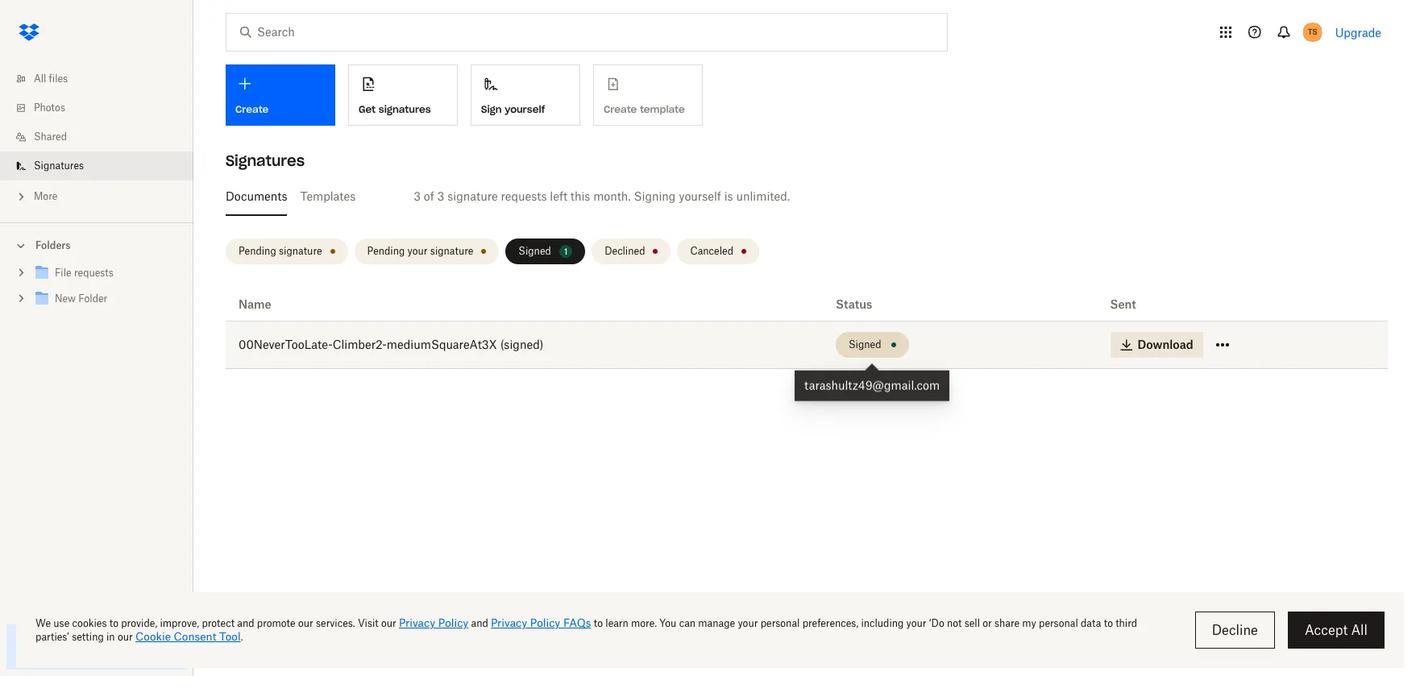 Task type: locate. For each thing, give the bounding box(es) containing it.
download button
[[1111, 332, 1203, 358]]

name button
[[239, 295, 272, 314]]

requests up the folder
[[74, 267, 114, 279]]

templates tab
[[300, 177, 356, 216]]

1 vertical spatial signed
[[849, 339, 882, 351]]

0 horizontal spatial signed
[[519, 245, 551, 257]]

signatures up documents
[[226, 152, 305, 170]]

yourself right sign
[[505, 103, 545, 115]]

get signatures
[[359, 103, 431, 115]]

3 right of
[[437, 189, 445, 203]]

00nevertoolate-climber2-mediumsquareat3x (signed)
[[239, 338, 544, 352]]

row
[[226, 289, 1388, 322], [226, 322, 1388, 369]]

requests left left
[[501, 189, 547, 203]]

0 horizontal spatial 3
[[414, 189, 421, 203]]

signed down status button
[[849, 339, 882, 351]]

create
[[235, 103, 269, 115]]

signatures
[[379, 103, 431, 115]]

1 pending from the left
[[239, 245, 276, 257]]

month.
[[593, 189, 631, 203]]

file requests
[[55, 267, 114, 279]]

file requests link
[[32, 263, 181, 285]]

signatures
[[226, 152, 305, 170], [34, 160, 84, 172]]

3
[[414, 189, 421, 203], [437, 189, 445, 203]]

group containing file requests
[[0, 257, 193, 324]]

get signatures button
[[348, 64, 458, 126]]

group
[[0, 257, 193, 324]]

files
[[49, 73, 68, 85]]

signature right of
[[448, 189, 498, 203]]

yourself inside sign yourself button
[[505, 103, 545, 115]]

row group
[[226, 322, 1388, 369]]

2 row from the top
[[226, 322, 1388, 369]]

yourself left is
[[679, 189, 721, 203]]

pending up name on the left top of page
[[239, 245, 276, 257]]

0 horizontal spatial requests
[[74, 267, 114, 279]]

3 left of
[[414, 189, 421, 203]]

signature right your
[[430, 245, 474, 257]]

folders
[[35, 239, 71, 252]]

left
[[550, 189, 568, 203]]

declined
[[605, 245, 645, 257]]

row down status button
[[226, 322, 1388, 369]]

features
[[98, 635, 131, 645]]

pending left your
[[367, 245, 405, 257]]

requests
[[501, 189, 547, 203], [74, 267, 114, 279]]

1 row from the top
[[226, 289, 1388, 322]]

name
[[239, 297, 272, 311]]

1 horizontal spatial pending
[[367, 245, 405, 257]]

status
[[836, 297, 873, 311]]

yourself
[[505, 103, 545, 115], [679, 189, 721, 203]]

1 horizontal spatial signatures
[[226, 152, 305, 170]]

1 horizontal spatial signed
[[849, 339, 882, 351]]

0 horizontal spatial pending
[[239, 245, 276, 257]]

signatures down shared
[[34, 160, 84, 172]]

1 vertical spatial yourself
[[679, 189, 721, 203]]

tab list containing documents
[[226, 177, 1388, 216]]

new
[[55, 293, 76, 305]]

signed left 1
[[519, 245, 551, 257]]

tab list
[[226, 177, 1388, 216]]

(signed)
[[500, 338, 544, 352]]

row up signed 'button'
[[226, 289, 1388, 322]]

signing
[[634, 189, 676, 203]]

00nevertoolate-
[[239, 338, 333, 352]]

list
[[0, 55, 193, 223]]

1 horizontal spatial 3
[[437, 189, 445, 203]]

1 horizontal spatial requests
[[501, 189, 547, 203]]

pending
[[239, 245, 276, 257], [367, 245, 405, 257]]

upgrade
[[1336, 25, 1382, 39]]

2 pending from the left
[[367, 245, 405, 257]]

signature down templates 'tab'
[[279, 245, 322, 257]]

signed
[[519, 245, 551, 257], [849, 339, 882, 351]]

ts
[[1308, 27, 1318, 37]]

signature
[[448, 189, 498, 203], [279, 245, 322, 257], [430, 245, 474, 257]]

templates
[[300, 189, 356, 203]]

signature inside pending signature button
[[279, 245, 322, 257]]

table
[[226, 289, 1388, 369]]

1 vertical spatial requests
[[74, 267, 114, 279]]

pending signature button
[[226, 239, 348, 264]]

0 horizontal spatial signatures
[[34, 160, 84, 172]]

signed button
[[836, 332, 909, 358]]

canceled button
[[678, 239, 759, 264]]

0 vertical spatial requests
[[501, 189, 547, 203]]

photos link
[[13, 94, 193, 123]]

more image
[[13, 189, 29, 205]]

get
[[359, 103, 376, 115]]

signatures inside list item
[[34, 160, 84, 172]]

more actions image
[[1213, 335, 1232, 355]]

sent
[[1111, 297, 1137, 311]]

0 vertical spatial yourself
[[505, 103, 545, 115]]

0 horizontal spatial yourself
[[505, 103, 545, 115]]

signatures link
[[13, 152, 193, 181]]

1 horizontal spatial yourself
[[679, 189, 721, 203]]

mediumsquareat3x
[[387, 338, 497, 352]]

documents
[[226, 189, 287, 203]]

row group containing 00nevertoolate-climber2-mediumsquareat3x (signed)
[[226, 322, 1388, 369]]

shared
[[34, 131, 67, 143]]

folder
[[78, 293, 107, 305]]



Task type: describe. For each thing, give the bounding box(es) containing it.
explore free features
[[48, 635, 131, 645]]

0 vertical spatial signed
[[519, 245, 551, 257]]

signature inside the pending your signature button
[[430, 245, 474, 257]]

all
[[34, 73, 46, 85]]

dropbox image
[[13, 16, 45, 48]]

pending your signature button
[[354, 239, 499, 264]]

ts button
[[1300, 19, 1326, 45]]

3 of 3 signature requests left this month. signing yourself is unlimited.
[[414, 189, 790, 203]]

signed inside 'button'
[[849, 339, 882, 351]]

pending signature
[[239, 245, 322, 257]]

declined button
[[592, 239, 671, 264]]

table containing name
[[226, 289, 1388, 369]]

quota usage element
[[16, 634, 42, 660]]

upgrade link
[[1336, 25, 1382, 39]]

file
[[55, 267, 71, 279]]

pending for pending your signature
[[367, 245, 405, 257]]

unlimited.
[[736, 189, 790, 203]]

sent button
[[1111, 295, 1137, 314]]

sign yourself
[[481, 103, 545, 115]]

sign yourself button
[[471, 64, 580, 126]]

explore
[[48, 635, 78, 645]]

yourself inside tab list
[[679, 189, 721, 203]]

canceled
[[690, 245, 734, 257]]

pending for pending signature
[[239, 245, 276, 257]]

of
[[424, 189, 434, 203]]

row containing name
[[226, 289, 1388, 322]]

list containing all files
[[0, 55, 193, 223]]

folders button
[[0, 233, 193, 257]]

all files
[[34, 73, 68, 85]]

sign
[[481, 103, 502, 115]]

new folder link
[[32, 289, 181, 310]]

shared link
[[13, 123, 193, 152]]

all files link
[[13, 64, 193, 94]]

more
[[34, 190, 58, 202]]

create button
[[226, 64, 335, 126]]

signatures list item
[[0, 152, 193, 181]]

documents tab
[[226, 177, 287, 216]]

photos
[[34, 102, 65, 114]]

this
[[571, 189, 590, 203]]

1 3 from the left
[[414, 189, 421, 203]]

your
[[408, 245, 428, 257]]

is
[[725, 189, 733, 203]]

download
[[1138, 338, 1194, 352]]

row containing 00nevertoolate-climber2-mediumsquareat3x (signed)
[[226, 322, 1388, 369]]

free
[[80, 635, 96, 645]]

2 3 from the left
[[437, 189, 445, 203]]

Search text field
[[257, 23, 914, 41]]

pending your signature
[[367, 245, 474, 257]]

new folder
[[55, 293, 107, 305]]

status button
[[836, 295, 873, 314]]

climber2-
[[333, 338, 387, 352]]

1
[[564, 247, 568, 256]]



Task type: vqa. For each thing, say whether or not it's contained in the screenshot.
the bottom requests
yes



